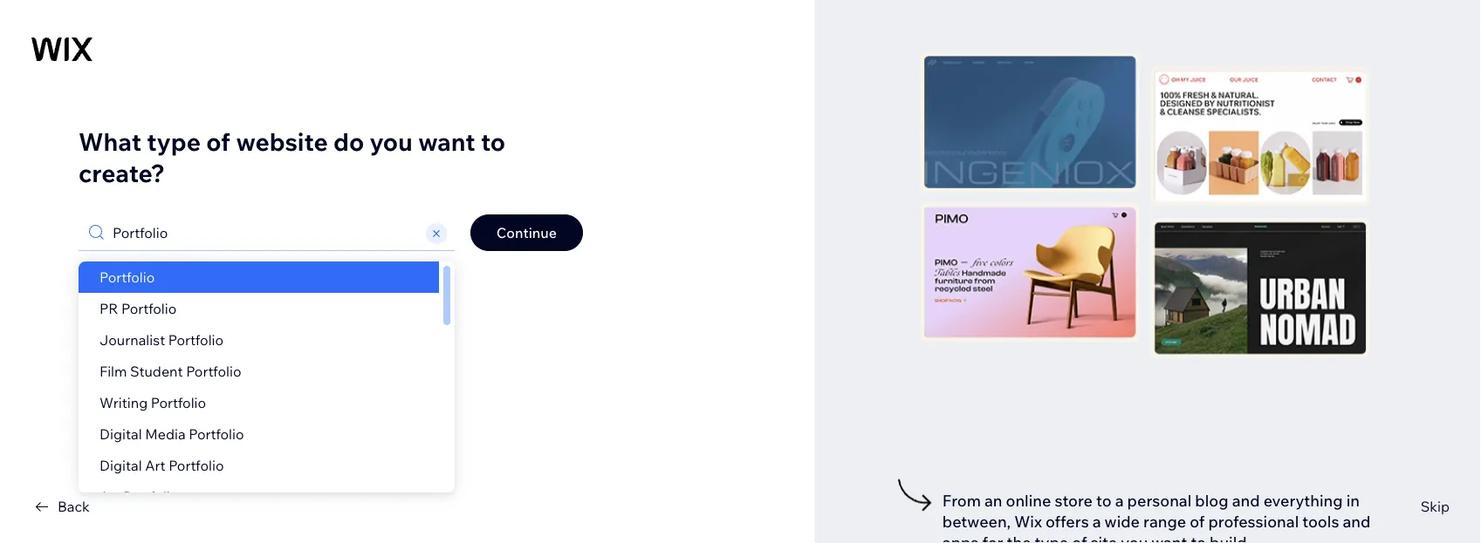 Task type: vqa. For each thing, say whether or not it's contained in the screenshot.
Portfolio option
yes



Task type: describe. For each thing, give the bounding box(es) containing it.
want inside 'what type of website do you want to create?'
[[418, 126, 475, 157]]

writing
[[100, 395, 148, 412]]

film
[[100, 363, 127, 381]]

from an online store to a personal blog and everything in between, wix offers a wide range of professional tools and apps for the type of site you want to build.
[[942, 491, 1371, 544]]

what
[[79, 126, 141, 157]]

portfolio up film student portfolio
[[168, 332, 224, 349]]

website
[[236, 126, 328, 157]]

wide
[[1105, 512, 1140, 531]]

create?
[[79, 158, 165, 188]]

0 horizontal spatial art
[[100, 489, 120, 506]]

portfolio up journalist portfolio
[[121, 300, 177, 318]]

store
[[1055, 491, 1093, 510]]

digital for digital media portfolio
[[100, 426, 142, 443]]

want inside from an online store to a personal blog and everything in between, wix offers a wide range of professional tools and apps for the type of site you want to build.
[[1152, 533, 1187, 544]]

digital media portfolio
[[100, 426, 244, 443]]

continue button
[[470, 215, 583, 251]]

2 vertical spatial to
[[1191, 533, 1206, 544]]

2 horizontal spatial of
[[1190, 512, 1205, 531]]

type inside 'what type of website do you want to create?'
[[147, 126, 201, 157]]

of inside 'what type of website do you want to create?'
[[206, 126, 231, 157]]

digital for digital art portfolio
[[100, 457, 142, 475]]

the
[[1007, 533, 1031, 544]]

an
[[984, 491, 1002, 510]]

portfolio up pr portfolio
[[100, 269, 155, 286]]

0 horizontal spatial and
[[1232, 491, 1260, 510]]

build.
[[1210, 533, 1251, 544]]

wix
[[1014, 512, 1042, 531]]

personal
[[1127, 491, 1192, 510]]

back button
[[31, 497, 90, 518]]

you inside 'what type of website do you want to create?'
[[370, 126, 413, 157]]

for
[[982, 533, 1003, 544]]

from
[[942, 491, 981, 510]]

portfolio option
[[79, 262, 439, 293]]

tools
[[1303, 512, 1339, 531]]

skip
[[1421, 498, 1450, 516]]

journalist portfolio
[[100, 332, 224, 349]]



Task type: locate. For each thing, give the bounding box(es) containing it.
a up site
[[1093, 512, 1101, 531]]

film student portfolio option
[[79, 356, 439, 388]]

0 vertical spatial to
[[481, 126, 505, 157]]

and down "in"
[[1343, 512, 1371, 531]]

0 horizontal spatial a
[[1093, 512, 1101, 531]]

professional
[[1208, 512, 1299, 531]]

a up the wide
[[1115, 491, 1124, 510]]

portfolio down digital art portfolio in the left bottom of the page
[[123, 489, 178, 506]]

art
[[145, 457, 165, 475], [100, 489, 120, 506]]

0 horizontal spatial want
[[418, 126, 475, 157]]

list box containing portfolio
[[79, 262, 455, 513]]

digital art portfolio
[[100, 457, 224, 475]]

and up professional
[[1232, 491, 1260, 510]]

1 vertical spatial of
[[1190, 512, 1205, 531]]

portfolio up digital media portfolio
[[151, 395, 206, 412]]

want
[[418, 126, 475, 157], [1152, 533, 1187, 544]]

1 horizontal spatial of
[[1072, 533, 1087, 544]]

1 horizontal spatial and
[[1343, 512, 1371, 531]]

film student portfolio
[[100, 363, 241, 381]]

range
[[1143, 512, 1186, 531]]

pr portfolio
[[100, 300, 177, 318]]

2 vertical spatial of
[[1072, 533, 1087, 544]]

everything
[[1264, 491, 1343, 510]]

what type of website do you want to create?
[[79, 126, 505, 188]]

site
[[1091, 533, 1117, 544]]

1 vertical spatial type
[[1035, 533, 1069, 544]]

0 vertical spatial digital
[[100, 426, 142, 443]]

portfolio down digital media portfolio
[[169, 457, 224, 475]]

0 horizontal spatial type
[[147, 126, 201, 157]]

type
[[147, 126, 201, 157], [1035, 533, 1069, 544]]

do
[[333, 126, 364, 157]]

2 horizontal spatial to
[[1191, 533, 1206, 544]]

0 horizontal spatial you
[[370, 126, 413, 157]]

0 vertical spatial and
[[1232, 491, 1260, 510]]

you inside from an online store to a personal blog and everything in between, wix offers a wide range of professional tools and apps for the type of site you want to build.
[[1121, 533, 1148, 544]]

portfolio
[[100, 269, 155, 286], [121, 300, 177, 318], [168, 332, 224, 349], [186, 363, 241, 381], [151, 395, 206, 412], [189, 426, 244, 443], [169, 457, 224, 475], [123, 489, 178, 506]]

digital down writing
[[100, 426, 142, 443]]

0 vertical spatial want
[[418, 126, 475, 157]]

portfolio right student
[[186, 363, 241, 381]]

1 horizontal spatial type
[[1035, 533, 1069, 544]]

1 vertical spatial you
[[1121, 533, 1148, 544]]

0 horizontal spatial of
[[206, 126, 231, 157]]

you
[[370, 126, 413, 157], [1121, 533, 1148, 544]]

of down offers
[[1072, 533, 1087, 544]]

continue
[[496, 224, 557, 242]]

apps
[[942, 533, 979, 544]]

you down the wide
[[1121, 533, 1148, 544]]

type down offers
[[1035, 533, 1069, 544]]

and
[[1232, 491, 1260, 510], [1343, 512, 1371, 531]]

1 horizontal spatial art
[[145, 457, 165, 475]]

digital
[[100, 426, 142, 443], [100, 457, 142, 475]]

1 vertical spatial want
[[1152, 533, 1187, 544]]

1 horizontal spatial to
[[1096, 491, 1112, 510]]

0 vertical spatial art
[[145, 457, 165, 475]]

art down the media
[[145, 457, 165, 475]]

online
[[1006, 491, 1051, 510]]

back
[[58, 498, 90, 516]]

type up the create?
[[147, 126, 201, 157]]

0 vertical spatial a
[[1115, 491, 1124, 510]]

Search for your business or site type field
[[107, 216, 423, 251]]

1 vertical spatial a
[[1093, 512, 1101, 531]]

1 vertical spatial art
[[100, 489, 120, 506]]

to inside 'what type of website do you want to create?'
[[481, 126, 505, 157]]

you right do
[[370, 126, 413, 157]]

1 horizontal spatial want
[[1152, 533, 1187, 544]]

journalist
[[100, 332, 165, 349]]

0 vertical spatial type
[[147, 126, 201, 157]]

of left website
[[206, 126, 231, 157]]

0 vertical spatial you
[[370, 126, 413, 157]]

skip button
[[1421, 497, 1450, 518]]

1 vertical spatial to
[[1096, 491, 1112, 510]]

student
[[130, 363, 183, 381]]

offers
[[1046, 512, 1089, 531]]

pr
[[100, 300, 118, 318]]

blog
[[1195, 491, 1229, 510]]

type inside from an online store to a personal blog and everything in between, wix offers a wide range of professional tools and apps for the type of site you want to build.
[[1035, 533, 1069, 544]]

0 horizontal spatial to
[[481, 126, 505, 157]]

1 vertical spatial and
[[1343, 512, 1371, 531]]

of down blog
[[1190, 512, 1205, 531]]

art right back
[[100, 489, 120, 506]]

2 digital from the top
[[100, 457, 142, 475]]

art portfolio
[[100, 489, 178, 506]]

digital up art portfolio
[[100, 457, 142, 475]]

1 horizontal spatial a
[[1115, 491, 1124, 510]]

media
[[145, 426, 186, 443]]

of
[[206, 126, 231, 157], [1190, 512, 1205, 531], [1072, 533, 1087, 544]]

a
[[1115, 491, 1124, 510], [1093, 512, 1101, 531]]

0 vertical spatial of
[[206, 126, 231, 157]]

between,
[[942, 512, 1011, 531]]

1 digital from the top
[[100, 426, 142, 443]]

portfolio right the media
[[189, 426, 244, 443]]

1 horizontal spatial you
[[1121, 533, 1148, 544]]

writing portfolio
[[100, 395, 206, 412]]

1 vertical spatial digital
[[100, 457, 142, 475]]

to
[[481, 126, 505, 157], [1096, 491, 1112, 510], [1191, 533, 1206, 544]]

list box
[[79, 262, 455, 513]]

in
[[1346, 491, 1360, 510]]



